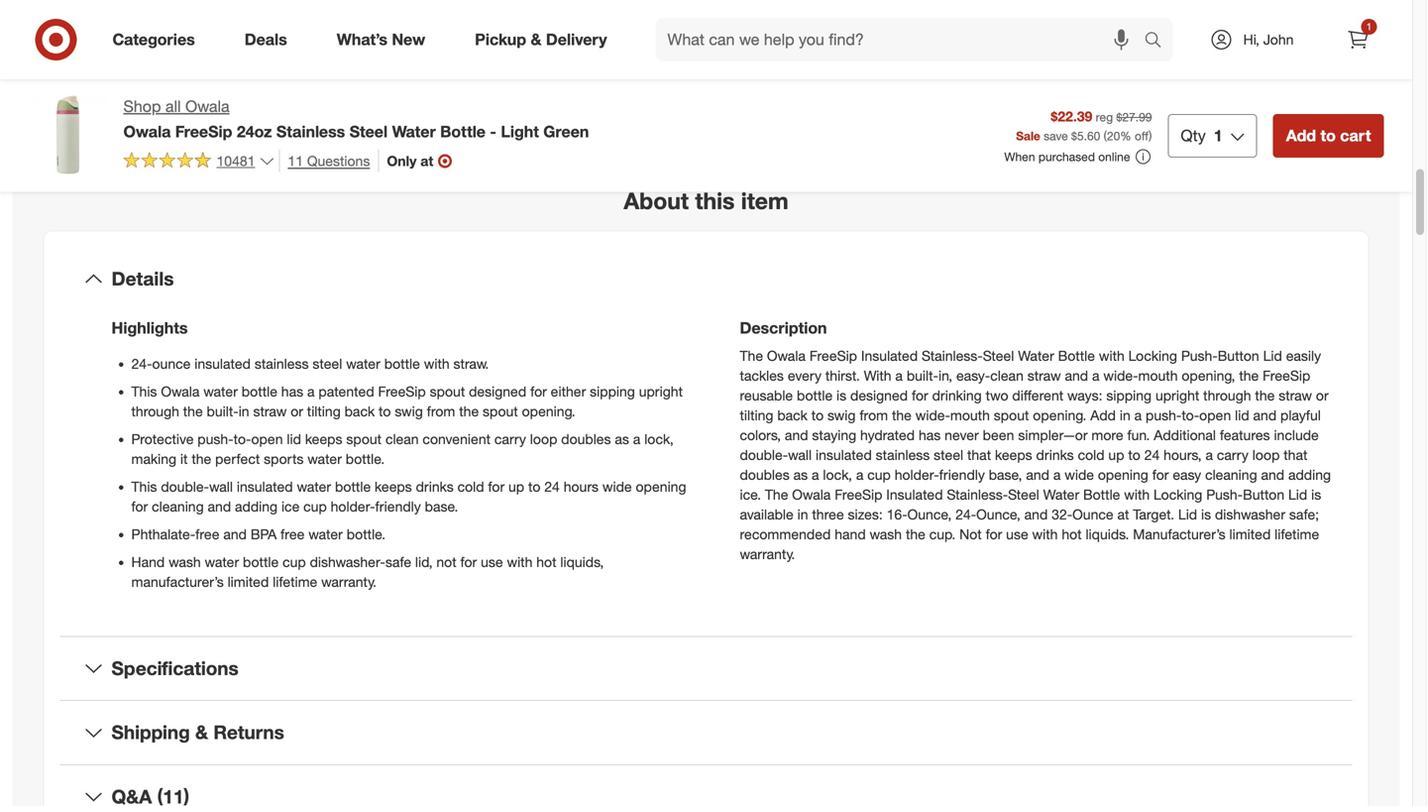 Task type: vqa. For each thing, say whether or not it's contained in the screenshot.
Add to cart "button"
yes



Task type: locate. For each thing, give the bounding box(es) containing it.
1 horizontal spatial loop
[[1253, 446, 1280, 464]]

1 vertical spatial built-
[[207, 403, 239, 420]]

1 this from the top
[[131, 383, 157, 400]]

sale
[[1016, 128, 1041, 143]]

24
[[1145, 446, 1160, 464], [545, 478, 560, 496]]

cup inside hand wash water bottle cup dishwasher-safe lid, not for use with hot liquids, manufacturer's limited lifetime warranty.
[[283, 554, 306, 571]]

bottle down 24-ounce insulated stainless steel water bottle with straw.
[[242, 383, 278, 400]]

1 horizontal spatial 24
[[1145, 446, 1160, 464]]

use right not at the right of the page
[[1007, 526, 1029, 543]]

water right the sports
[[308, 450, 342, 468]]

0 horizontal spatial lock,
[[645, 431, 674, 448]]

hot inside description the owala freesip insulated stainless-steel water bottle with locking push-button lid easily tackles every thirst. with a built-in, easy-clean straw and a wide-mouth opening, the freesip reusable bottle is designed for drinking two different ways: sipping upright through the straw or tilting back to swig from the wide-mouth spout opening. add in a push-to-open lid and playful colors, and staying hydrated has never been simpler—or more fun. additional features include double-wall insulated stainless steel that keeps drinks cold up to 24 hours, a carry loop that doubles as a lock, a cup holder-friendly base, and a wide opening for easy cleaning and adding ice. the owala freesip insulated stainless-steel water bottle with locking push-button lid is available in three sizes: 16-ounce, 24-ounce, and 32-ounce at target. lid is dishwasher safe; recommended hand wash the cup. not for use with hot liquids. manufacturer's limited lifetime warranty.
[[1062, 526, 1082, 543]]

to- inside description the owala freesip insulated stainless-steel water bottle with locking push-button lid easily tackles every thirst. with a built-in, easy-clean straw and a wide-mouth opening, the freesip reusable bottle is designed for drinking two different ways: sipping upright through the straw or tilting back to swig from the wide-mouth spout opening. add in a push-to-open lid and playful colors, and staying hydrated has never been simpler—or more fun. additional features include double-wall insulated stainless steel that keeps drinks cold up to 24 hours, a carry loop that doubles as a lock, a cup holder-friendly base, and a wide opening for easy cleaning and adding ice. the owala freesip insulated stainless-steel water bottle with locking push-button lid is available in three sizes: 16-ounce, 24-ounce, and 32-ounce at target. lid is dishwasher safe; recommended hand wash the cup. not for use with hot liquids. manufacturer's limited lifetime warranty.
[[1182, 407, 1200, 424]]

insulated up 'with'
[[861, 347, 918, 365]]

swig inside description the owala freesip insulated stainless-steel water bottle with locking push-button lid easily tackles every thirst. with a built-in, easy-clean straw and a wide-mouth opening, the freesip reusable bottle is designed for drinking two different ways: sipping upright through the straw or tilting back to swig from the wide-mouth spout opening. add in a push-to-open lid and playful colors, and staying hydrated has never been simpler—or more fun. additional features include double-wall insulated stainless steel that keeps drinks cold up to 24 hours, a carry loop that doubles as a lock, a cup holder-friendly base, and a wide opening for easy cleaning and adding ice. the owala freesip insulated stainless-steel water bottle with locking push-button lid is available in three sizes: 16-ounce, 24-ounce, and 32-ounce at target. lid is dishwasher safe; recommended hand wash the cup. not for use with hot liquids. manufacturer's limited lifetime warranty.
[[828, 407, 856, 424]]

up
[[1109, 446, 1125, 464], [509, 478, 525, 496]]

carry down features
[[1217, 446, 1249, 464]]

through
[[1204, 387, 1252, 404], [131, 403, 179, 420]]

advertisement region
[[730, 26, 1385, 102]]

use inside description the owala freesip insulated stainless-steel water bottle with locking push-button lid easily tackles every thirst. with a built-in, easy-clean straw and a wide-mouth opening, the freesip reusable bottle is designed for drinking two different ways: sipping upright through the straw or tilting back to swig from the wide-mouth spout opening. add in a push-to-open lid and playful colors, and staying hydrated has never been simpler—or more fun. additional features include double-wall insulated stainless steel that keeps drinks cold up to 24 hours, a carry loop that doubles as a lock, a cup holder-friendly base, and a wide opening for easy cleaning and adding ice. the owala freesip insulated stainless-steel water bottle with locking push-button lid is available in three sizes: 16-ounce, 24-ounce, and 32-ounce at target. lid is dishwasher safe; recommended hand wash the cup. not for use with hot liquids. manufacturer's limited lifetime warranty.
[[1007, 526, 1029, 543]]

1 up the sponsored
[[1367, 20, 1372, 33]]

-
[[490, 122, 497, 141]]

from inside description the owala freesip insulated stainless-steel water bottle with locking push-button lid easily tackles every thirst. with a built-in, easy-clean straw and a wide-mouth opening, the freesip reusable bottle is designed for drinking two different ways: sipping upright through the straw or tilting back to swig from the wide-mouth spout opening. add in a push-to-open lid and playful colors, and staying hydrated has never been simpler—or more fun. additional features include double-wall insulated stainless steel that keeps drinks cold up to 24 hours, a carry loop that doubles as a lock, a cup holder-friendly base, and a wide opening for easy cleaning and adding ice. the owala freesip insulated stainless-steel water bottle with locking push-button lid is available in three sizes: 16-ounce, 24-ounce, and 32-ounce at target. lid is dishwasher safe; recommended hand wash the cup. not for use with hot liquids. manufacturer's limited lifetime warranty.
[[860, 407, 888, 424]]

1 horizontal spatial holder-
[[895, 466, 940, 484]]

0 horizontal spatial &
[[195, 721, 208, 744]]

swig inside this owala water bottle has a patented freesip spout designed for either sipping upright through the built-in straw or tilting back to swig from the spout opening.
[[395, 403, 423, 420]]

0 vertical spatial cleaning
[[1206, 466, 1258, 484]]

sipping inside description the owala freesip insulated stainless-steel water bottle with locking push-button lid easily tackles every thirst. with a built-in, easy-clean straw and a wide-mouth opening, the freesip reusable bottle is designed for drinking two different ways: sipping upright through the straw or tilting back to swig from the wide-mouth spout opening. add in a push-to-open lid and playful colors, and staying hydrated has never been simpler—or more fun. additional features include double-wall insulated stainless steel that keeps drinks cold up to 24 hours, a carry loop that doubles as a lock, a cup holder-friendly base, and a wide opening for easy cleaning and adding ice. the owala freesip insulated stainless-steel water bottle with locking push-button lid is available in three sizes: 16-ounce, 24-ounce, and 32-ounce at target. lid is dishwasher safe; recommended hand wash the cup. not for use with hot liquids. manufacturer's limited lifetime warranty.
[[1107, 387, 1152, 404]]

cup down phthalate-free and bpa free water bottle.
[[283, 554, 306, 571]]

steel inside shop all owala owala freesip 24oz stainless steel water bottle - light green
[[350, 122, 388, 141]]

steel
[[313, 355, 342, 373], [934, 446, 964, 464]]

from up hydrated
[[860, 407, 888, 424]]

hydrated
[[861, 427, 915, 444]]

this
[[131, 383, 157, 400], [131, 478, 157, 496]]

2 this from the top
[[131, 478, 157, 496]]

to- up the perfect
[[234, 431, 251, 448]]

sipping up the fun.
[[1107, 387, 1152, 404]]

returns
[[214, 721, 284, 744]]

bottle. up "dishwasher-"
[[347, 526, 386, 543]]

insulated
[[861, 347, 918, 365], [887, 486, 943, 503]]

0 vertical spatial clean
[[991, 367, 1024, 385]]

water
[[346, 355, 381, 373], [203, 383, 238, 400], [308, 450, 342, 468], [297, 478, 331, 496], [309, 526, 343, 543], [205, 554, 239, 571]]

1 horizontal spatial steel
[[934, 446, 964, 464]]

holder- inside description the owala freesip insulated stainless-steel water bottle with locking push-button lid easily tackles every thirst. with a built-in, easy-clean straw and a wide-mouth opening, the freesip reusable bottle is designed for drinking two different ways: sipping upright through the straw or tilting back to swig from the wide-mouth spout opening. add in a push-to-open lid and playful colors, and staying hydrated has never been simpler—or more fun. additional features include double-wall insulated stainless steel that keeps drinks cold up to 24 hours, a carry loop that doubles as a lock, a cup holder-friendly base, and a wide opening for easy cleaning and adding ice. the owala freesip insulated stainless-steel water bottle with locking push-button lid is available in three sizes: 16-ounce, 24-ounce, and 32-ounce at target. lid is dishwasher safe; recommended hand wash the cup. not for use with hot liquids. manufacturer's limited lifetime warranty.
[[895, 466, 940, 484]]

1 horizontal spatial wide-
[[1104, 367, 1139, 385]]

stainless-
[[922, 347, 983, 365], [947, 486, 1008, 503]]

push-
[[1182, 347, 1218, 365], [1207, 486, 1243, 503]]

show
[[287, 108, 327, 127]]

& right pickup
[[531, 30, 542, 49]]

what's
[[337, 30, 388, 49]]

lid up safe;
[[1289, 486, 1308, 503]]

with inside hand wash water bottle cup dishwasher-safe lid, not for use with hot liquids, manufacturer's limited lifetime warranty.
[[507, 554, 533, 571]]

1 ounce, from the left
[[908, 506, 952, 523]]

0 vertical spatial steel
[[350, 122, 388, 141]]

hi, john
[[1244, 31, 1294, 48]]

0 horizontal spatial cold
[[458, 478, 484, 496]]

0 horizontal spatial more
[[331, 108, 368, 127]]

1 vertical spatial doubles
[[740, 466, 790, 484]]

1 horizontal spatial the
[[765, 486, 789, 503]]

cleaning inside description the owala freesip insulated stainless-steel water bottle with locking push-button lid easily tackles every thirst. with a built-in, easy-clean straw and a wide-mouth opening, the freesip reusable bottle is designed for drinking two different ways: sipping upright through the straw or tilting back to swig from the wide-mouth spout opening. add in a push-to-open lid and playful colors, and staying hydrated has never been simpler—or more fun. additional features include double-wall insulated stainless steel that keeps drinks cold up to 24 hours, a carry loop that doubles as a lock, a cup holder-friendly base, and a wide opening for easy cleaning and adding ice. the owala freesip insulated stainless-steel water bottle with locking push-button lid is available in three sizes: 16-ounce, 24-ounce, and 32-ounce at target. lid is dishwasher safe; recommended hand wash the cup. not for use with hot liquids. manufacturer's limited lifetime warranty.
[[1206, 466, 1258, 484]]

1 vertical spatial has
[[919, 427, 941, 444]]

push- up the perfect
[[198, 431, 234, 448]]

more
[[331, 108, 368, 127], [1092, 427, 1124, 444]]

upright inside description the owala freesip insulated stainless-steel water bottle with locking push-button lid easily tackles every thirst. with a built-in, easy-clean straw and a wide-mouth opening, the freesip reusable bottle is designed for drinking two different ways: sipping upright through the straw or tilting back to swig from the wide-mouth spout opening. add in a push-to-open lid and playful colors, and staying hydrated has never been simpler—or more fun. additional features include double-wall insulated stainless steel that keeps drinks cold up to 24 hours, a carry loop that doubles as a lock, a cup holder-friendly base, and a wide opening for easy cleaning and adding ice. the owala freesip insulated stainless-steel water bottle with locking push-button lid is available in three sizes: 16-ounce, 24-ounce, and 32-ounce at target. lid is dishwasher safe; recommended hand wash the cup. not for use with hot liquids. manufacturer's limited lifetime warranty.
[[1156, 387, 1200, 404]]

doubles inside description the owala freesip insulated stainless-steel water bottle with locking push-button lid easily tackles every thirst. with a built-in, easy-clean straw and a wide-mouth opening, the freesip reusable bottle is designed for drinking two different ways: sipping upright through the straw or tilting back to swig from the wide-mouth spout opening. add in a push-to-open lid and playful colors, and staying hydrated has never been simpler—or more fun. additional features include double-wall insulated stainless steel that keeps drinks cold up to 24 hours, a carry loop that doubles as a lock, a cup holder-friendly base, and a wide opening for easy cleaning and adding ice. the owala freesip insulated stainless-steel water bottle with locking push-button lid is available in three sizes: 16-ounce, 24-ounce, and 32-ounce at target. lid is dishwasher safe; recommended hand wash the cup. not for use with hot liquids. manufacturer's limited lifetime warranty.
[[740, 466, 790, 484]]

insulated inside description the owala freesip insulated stainless-steel water bottle with locking push-button lid easily tackles every thirst. with a built-in, easy-clean straw and a wide-mouth opening, the freesip reusable bottle is designed for drinking two different ways: sipping upright through the straw or tilting back to swig from the wide-mouth spout opening. add in a push-to-open lid and playful colors, and staying hydrated has never been simpler—or more fun. additional features include double-wall insulated stainless steel that keeps drinks cold up to 24 hours, a carry loop that doubles as a lock, a cup holder-friendly base, and a wide opening for easy cleaning and adding ice. the owala freesip insulated stainless-steel water bottle with locking push-button lid is available in three sizes: 16-ounce, 24-ounce, and 32-ounce at target. lid is dishwasher safe; recommended hand wash the cup. not for use with hot liquids. manufacturer's limited lifetime warranty.
[[816, 446, 872, 464]]

0 vertical spatial wall
[[788, 446, 812, 464]]

0 horizontal spatial designed
[[469, 383, 527, 400]]

built- up the perfect
[[207, 403, 239, 420]]

1 horizontal spatial to-
[[1182, 407, 1200, 424]]

loop down features
[[1253, 446, 1280, 464]]

1 horizontal spatial built-
[[907, 367, 939, 385]]

2 that from the left
[[1284, 446, 1308, 464]]

swig
[[395, 403, 423, 420], [828, 407, 856, 424]]

24-
[[131, 355, 152, 373], [956, 506, 977, 523]]

keeps down protective push-to-open lid keeps spout clean convenient carry loop doubles as a lock, making it the perfect sports water bottle.
[[375, 478, 412, 496]]

has inside this owala water bottle has a patented freesip spout designed for either sipping upright through the built-in straw or tilting back to swig from the spout opening.
[[281, 383, 303, 400]]

free down ice
[[281, 526, 305, 543]]

designed down straw.
[[469, 383, 527, 400]]

back inside this owala water bottle has a patented freesip spout designed for either sipping upright through the built-in straw or tilting back to swig from the spout opening.
[[345, 403, 375, 420]]

owala inside this owala water bottle has a patented freesip spout designed for either sipping upright through the built-in straw or tilting back to swig from the spout opening.
[[161, 383, 200, 400]]

qty
[[1181, 126, 1206, 145]]

wide- up the fun.
[[1104, 367, 1139, 385]]

1 vertical spatial to-
[[234, 431, 251, 448]]

0 vertical spatial 1
[[1367, 20, 1372, 33]]

this for this owala water bottle has a patented freesip spout designed for either sipping upright through the built-in straw or tilting back to swig from the spout opening.
[[131, 383, 157, 400]]

holder- up "dishwasher-"
[[331, 498, 375, 515]]

straw inside this owala water bottle has a patented freesip spout designed for either sipping upright through the built-in straw or tilting back to swig from the spout opening.
[[253, 403, 287, 420]]

cleaning down features
[[1206, 466, 1258, 484]]

item
[[741, 187, 789, 215]]

every
[[788, 367, 822, 385]]

stainless up the sports
[[255, 355, 309, 373]]

freesip right patented
[[378, 383, 426, 400]]

loop inside description the owala freesip insulated stainless-steel water bottle with locking push-button lid easily tackles every thirst. with a built-in, easy-clean straw and a wide-mouth opening, the freesip reusable bottle is designed for drinking two different ways: sipping upright through the straw or tilting back to swig from the wide-mouth spout opening. add in a push-to-open lid and playful colors, and staying hydrated has never been simpler—or more fun. additional features include double-wall insulated stainless steel that keeps drinks cold up to 24 hours, a carry loop that doubles as a lock, a cup holder-friendly base, and a wide opening for easy cleaning and adding ice. the owala freesip insulated stainless-steel water bottle with locking push-button lid is available in three sizes: 16-ounce, 24-ounce, and 32-ounce at target. lid is dishwasher safe; recommended hand wash the cup. not for use with hot liquids. manufacturer's limited lifetime warranty.
[[1253, 446, 1280, 464]]

wall
[[788, 446, 812, 464], [209, 478, 233, 496]]

image of owala freesip 24oz stainless steel water bottle - light green image
[[28, 95, 108, 174]]

spout down patented
[[346, 431, 382, 448]]

stainless inside description the owala freesip insulated stainless-steel water bottle with locking push-button lid easily tackles every thirst. with a built-in, easy-clean straw and a wide-mouth opening, the freesip reusable bottle is designed for drinking two different ways: sipping upright through the straw or tilting back to swig from the wide-mouth spout opening. add in a push-to-open lid and playful colors, and staying hydrated has never been simpler—or more fun. additional features include double-wall insulated stainless steel that keeps drinks cold up to 24 hours, a carry loop that doubles as a lock, a cup holder-friendly base, and a wide opening for easy cleaning and adding ice. the owala freesip insulated stainless-steel water bottle with locking push-button lid is available in three sizes: 16-ounce, 24-ounce, and 32-ounce at target. lid is dishwasher safe; recommended hand wash the cup. not for use with hot liquids. manufacturer's limited lifetime warranty.
[[876, 446, 930, 464]]

1 vertical spatial limited
[[228, 573, 269, 591]]

image gallery element
[[28, 0, 683, 140]]

tilting
[[307, 403, 341, 420], [740, 407, 774, 424]]

cold down simpler—or
[[1078, 446, 1105, 464]]

1 vertical spatial as
[[794, 466, 808, 484]]

stainless- up the in,
[[922, 347, 983, 365]]

keeps inside protective push-to-open lid keeps spout clean convenient carry loop doubles as a lock, making it the perfect sports water bottle.
[[305, 431, 343, 448]]

pickup
[[475, 30, 527, 49]]

is up safe;
[[1312, 486, 1322, 503]]

for down convenient
[[488, 478, 505, 496]]

protective push-to-open lid keeps spout clean convenient carry loop doubles as a lock, making it the perfect sports water bottle.
[[131, 431, 674, 468]]

more left the fun.
[[1092, 427, 1124, 444]]

warranty. down recommended
[[740, 546, 795, 563]]

1 horizontal spatial lock,
[[823, 466, 853, 484]]

up inside this double-wall insulated water bottle keeps drinks cold for up to 24 hours wide opening for cleaning and adding ice cup holder-friendly base.
[[509, 478, 525, 496]]

0 vertical spatial wide-
[[1104, 367, 1139, 385]]

0 horizontal spatial cleaning
[[152, 498, 204, 515]]

1 vertical spatial button
[[1243, 486, 1285, 503]]

or up the sports
[[291, 403, 303, 420]]

0 vertical spatial up
[[1109, 446, 1125, 464]]

it
[[180, 450, 188, 468]]

1 horizontal spatial as
[[794, 466, 808, 484]]

0 horizontal spatial doubles
[[561, 431, 611, 448]]

1 horizontal spatial lifetime
[[1275, 526, 1320, 543]]

bottle. inside protective push-to-open lid keeps spout clean convenient carry loop doubles as a lock, making it the perfect sports water bottle.
[[346, 450, 385, 468]]

drinks down simpler—or
[[1037, 446, 1074, 464]]

spout up 'been'
[[994, 407, 1030, 424]]

1 vertical spatial use
[[481, 554, 503, 571]]

limited
[[1230, 526, 1271, 543], [228, 573, 269, 591]]

& for pickup
[[531, 30, 542, 49]]

easy
[[1173, 466, 1202, 484]]

push- inside protective push-to-open lid keeps spout clean convenient carry loop doubles as a lock, making it the perfect sports water bottle.
[[198, 431, 234, 448]]

0 vertical spatial more
[[331, 108, 368, 127]]

0 horizontal spatial limited
[[228, 573, 269, 591]]

spout inside protective push-to-open lid keeps spout clean convenient carry loop doubles as a lock, making it the perfect sports water bottle.
[[346, 431, 382, 448]]

1 horizontal spatial back
[[778, 407, 808, 424]]

at inside description the owala freesip insulated stainless-steel water bottle with locking push-button lid easily tackles every thirst. with a built-in, easy-clean straw and a wide-mouth opening, the freesip reusable bottle is designed for drinking two different ways: sipping upright through the straw or tilting back to swig from the wide-mouth spout opening. add in a push-to-open lid and playful colors, and staying hydrated has never been simpler—or more fun. additional features include double-wall insulated stainless steel that keeps drinks cold up to 24 hours, a carry loop that doubles as a lock, a cup holder-friendly base, and a wide opening for easy cleaning and adding ice. the owala freesip insulated stainless-steel water bottle with locking push-button lid is available in three sizes: 16-ounce, 24-ounce, and 32-ounce at target. lid is dishwasher safe; recommended hand wash the cup. not for use with hot liquids. manufacturer's limited lifetime warranty.
[[1118, 506, 1130, 523]]

0 horizontal spatial that
[[968, 446, 992, 464]]

the
[[740, 347, 763, 365], [765, 486, 789, 503]]

tilting up colors,
[[740, 407, 774, 424]]

1 horizontal spatial clean
[[991, 367, 1024, 385]]

0 horizontal spatial to-
[[234, 431, 251, 448]]

water up 32-
[[1044, 486, 1080, 503]]

adding inside this double-wall insulated water bottle keeps drinks cold for up to 24 hours wide opening for cleaning and adding ice cup holder-friendly base.
[[235, 498, 278, 515]]

owala down ounce
[[161, 383, 200, 400]]

1 vertical spatial steel
[[983, 347, 1015, 365]]

0 horizontal spatial wall
[[209, 478, 233, 496]]

1 horizontal spatial 24-
[[956, 506, 977, 523]]

up inside description the owala freesip insulated stainless-steel water bottle with locking push-button lid easily tackles every thirst. with a built-in, easy-clean straw and a wide-mouth opening, the freesip reusable bottle is designed for drinking two different ways: sipping upright through the straw or tilting back to swig from the wide-mouth spout opening. add in a push-to-open lid and playful colors, and staying hydrated has never been simpler—or more fun. additional features include double-wall insulated stainless steel that keeps drinks cold up to 24 hours, a carry loop that doubles as a lock, a cup holder-friendly base, and a wide opening for easy cleaning and adding ice. the owala freesip insulated stainless-steel water bottle with locking push-button lid is available in three sizes: 16-ounce, 24-ounce, and 32-ounce at target. lid is dishwasher safe; recommended hand wash the cup. not for use with hot liquids. manufacturer's limited lifetime warranty.
[[1109, 446, 1125, 464]]

ounce, up the cup.
[[908, 506, 952, 523]]

0 horizontal spatial lid
[[287, 431, 301, 448]]

0 horizontal spatial at
[[421, 152, 434, 169]]

lock, inside protective push-to-open lid keeps spout clean convenient carry loop doubles as a lock, making it the perfect sports water bottle.
[[645, 431, 674, 448]]

recommended
[[740, 526, 831, 543]]

use
[[1007, 526, 1029, 543], [481, 554, 503, 571]]

to up protective push-to-open lid keeps spout clean convenient carry loop doubles as a lock, making it the perfect sports water bottle.
[[379, 403, 391, 420]]

open up the sports
[[251, 431, 283, 448]]

1 horizontal spatial add
[[1287, 126, 1317, 145]]

at
[[421, 152, 434, 169], [1118, 506, 1130, 523]]

1 horizontal spatial straw
[[1028, 367, 1061, 385]]

qty 1
[[1181, 126, 1223, 145]]

sipping right either
[[590, 383, 635, 400]]

limited down phthalate-free and bpa free water bottle.
[[228, 573, 269, 591]]

owala up the three
[[792, 486, 831, 503]]

0 vertical spatial wash
[[870, 526, 902, 543]]

0 vertical spatial insulated
[[195, 355, 251, 373]]

0 vertical spatial has
[[281, 383, 303, 400]]

tilting down patented
[[307, 403, 341, 420]]

lid up manufacturer's
[[1179, 506, 1198, 523]]

2 free from the left
[[281, 526, 305, 543]]

freesip inside this owala water bottle has a patented freesip spout designed for either sipping upright through the built-in straw or tilting back to swig from the spout opening.
[[378, 383, 426, 400]]

owala up every
[[767, 347, 806, 365]]

opening right hours at the bottom of the page
[[636, 478, 687, 496]]

open inside description the owala freesip insulated stainless-steel water bottle with locking push-button lid easily tackles every thirst. with a built-in, easy-clean straw and a wide-mouth opening, the freesip reusable bottle is designed for drinking two different ways: sipping upright through the straw or tilting back to swig from the wide-mouth spout opening. add in a push-to-open lid and playful colors, and staying hydrated has never been simpler—or more fun. additional features include double-wall insulated stainless steel that keeps drinks cold up to 24 hours, a carry loop that doubles as a lock, a cup holder-friendly base, and a wide opening for easy cleaning and adding ice. the owala freesip insulated stainless-steel water bottle with locking push-button lid is available in three sizes: 16-ounce, 24-ounce, and 32-ounce at target. lid is dishwasher safe; recommended hand wash the cup. not for use with hot liquids. manufacturer's limited lifetime warranty.
[[1200, 407, 1232, 424]]

insulated up the 16- at right bottom
[[887, 486, 943, 503]]

built-
[[907, 367, 939, 385], [207, 403, 239, 420]]

holder- inside this double-wall insulated water bottle keeps drinks cold for up to 24 hours wide opening for cleaning and adding ice cup holder-friendly base.
[[331, 498, 375, 515]]

drinks inside description the owala freesip insulated stainless-steel water bottle with locking push-button lid easily tackles every thirst. with a built-in, easy-clean straw and a wide-mouth opening, the freesip reusable bottle is designed for drinking two different ways: sipping upright through the straw or tilting back to swig from the wide-mouth spout opening. add in a push-to-open lid and playful colors, and staying hydrated has never been simpler—or more fun. additional features include double-wall insulated stainless steel that keeps drinks cold up to 24 hours, a carry loop that doubles as a lock, a cup holder-friendly base, and a wide opening for easy cleaning and adding ice. the owala freesip insulated stainless-steel water bottle with locking push-button lid is available in three sizes: 16-ounce, 24-ounce, and 32-ounce at target. lid is dishwasher safe; recommended hand wash the cup. not for use with hot liquids. manufacturer's limited lifetime warranty.
[[1037, 446, 1074, 464]]

opening. down either
[[522, 403, 576, 420]]

has
[[281, 383, 303, 400], [919, 427, 941, 444]]

push- up opening,
[[1182, 347, 1218, 365]]

bottle down protective push-to-open lid keeps spout clean convenient carry loop doubles as a lock, making it the perfect sports water bottle.
[[335, 478, 371, 496]]

off
[[1135, 128, 1149, 143]]

0 vertical spatial adding
[[1289, 466, 1332, 484]]

to inside this owala water bottle has a patented freesip spout designed for either sipping upright through the built-in straw or tilting back to swig from the spout opening.
[[379, 403, 391, 420]]

wide right hours at the bottom of the page
[[603, 478, 632, 496]]

1 vertical spatial 1
[[1214, 126, 1223, 145]]

as inside description the owala freesip insulated stainless-steel water bottle with locking push-button lid easily tackles every thirst. with a built-in, easy-clean straw and a wide-mouth opening, the freesip reusable bottle is designed for drinking two different ways: sipping upright through the straw or tilting back to swig from the wide-mouth spout opening. add in a push-to-open lid and playful colors, and staying hydrated has never been simpler—or more fun. additional features include double-wall insulated stainless steel that keeps drinks cold up to 24 hours, a carry loop that doubles as a lock, a cup holder-friendly base, and a wide opening for easy cleaning and adding ice. the owala freesip insulated stainless-steel water bottle with locking push-button lid is available in three sizes: 16-ounce, 24-ounce, and 32-ounce at target. lid is dishwasher safe; recommended hand wash the cup. not for use with hot liquids. manufacturer's limited lifetime warranty.
[[794, 466, 808, 484]]

1 vertical spatial the
[[765, 486, 789, 503]]

1 horizontal spatial keeps
[[375, 478, 412, 496]]

1 vertical spatial stainless
[[876, 446, 930, 464]]

0 vertical spatial bottle
[[440, 122, 486, 141]]

deals link
[[228, 18, 312, 61]]

straw
[[1028, 367, 1061, 385], [1279, 387, 1313, 404], [253, 403, 287, 420]]

this owala water bottle has a patented freesip spout designed for either sipping upright through the built-in straw or tilting back to swig from the spout opening.
[[131, 383, 683, 420]]

features
[[1220, 427, 1271, 444]]

0 horizontal spatial straw
[[253, 403, 287, 420]]

steel down the base,
[[1008, 486, 1040, 503]]

mouth
[[1139, 367, 1178, 385], [951, 407, 990, 424]]

or up playful
[[1317, 387, 1329, 404]]

perfect
[[215, 450, 260, 468]]

cup down hydrated
[[868, 466, 891, 484]]

2 vertical spatial is
[[1202, 506, 1212, 523]]

pickup & delivery link
[[458, 18, 632, 61]]

1 vertical spatial lock,
[[823, 466, 853, 484]]

0 vertical spatial double-
[[740, 446, 788, 464]]

this inside this double-wall insulated water bottle keeps drinks cold for up to 24 hours wide opening for cleaning and adding ice cup holder-friendly base.
[[131, 478, 157, 496]]

0 horizontal spatial mouth
[[951, 407, 990, 424]]

through down opening,
[[1204, 387, 1252, 404]]

back
[[345, 403, 375, 420], [778, 407, 808, 424]]

wide
[[1065, 466, 1095, 484], [603, 478, 632, 496]]

1 horizontal spatial lid
[[1236, 407, 1250, 424]]

1 vertical spatial cold
[[458, 478, 484, 496]]

& for shipping
[[195, 721, 208, 744]]

specifications
[[112, 657, 239, 680]]

upright
[[639, 383, 683, 400], [1156, 387, 1200, 404]]

0 horizontal spatial up
[[509, 478, 525, 496]]

0 vertical spatial open
[[1200, 407, 1232, 424]]

1 horizontal spatial wide
[[1065, 466, 1095, 484]]

loop
[[530, 431, 558, 448], [1253, 446, 1280, 464]]

through inside this owala water bottle has a patented freesip spout designed for either sipping upright through the built-in straw or tilting back to swig from the spout opening.
[[131, 403, 179, 420]]

0 vertical spatial lifetime
[[1275, 526, 1320, 543]]

the up available
[[765, 486, 789, 503]]

to inside add to cart button
[[1321, 126, 1336, 145]]

with left liquids,
[[507, 554, 533, 571]]

cleaning up phthalate-
[[152, 498, 204, 515]]

1 horizontal spatial push-
[[1146, 407, 1182, 424]]

from
[[427, 403, 455, 420], [860, 407, 888, 424]]

safe;
[[1290, 506, 1320, 523]]

24 down the fun.
[[1145, 446, 1160, 464]]

light
[[501, 122, 539, 141]]

lid up features
[[1236, 407, 1250, 424]]

insulated down the staying
[[816, 446, 872, 464]]

shop all owala owala freesip 24oz stainless steel water bottle - light green
[[123, 97, 589, 141]]

stainless down hydrated
[[876, 446, 930, 464]]

1 vertical spatial adding
[[235, 498, 278, 515]]

and inside this double-wall insulated water bottle keeps drinks cold for up to 24 hours wide opening for cleaning and adding ice cup holder-friendly base.
[[208, 498, 231, 515]]

built- up drinking
[[907, 367, 939, 385]]

designed inside description the owala freesip insulated stainless-steel water bottle with locking push-button lid easily tackles every thirst. with a built-in, easy-clean straw and a wide-mouth opening, the freesip reusable bottle is designed for drinking two different ways: sipping upright through the straw or tilting back to swig from the wide-mouth spout opening. add in a push-to-open lid and playful colors, and staying hydrated has never been simpler—or more fun. additional features include double-wall insulated stainless steel that keeps drinks cold up to 24 hours, a carry loop that doubles as a lock, a cup holder-friendly base, and a wide opening for easy cleaning and adding ice. the owala freesip insulated stainless-steel water bottle with locking push-button lid is available in three sizes: 16-ounce, 24-ounce, and 32-ounce at target. lid is dishwasher safe; recommended hand wash the cup. not for use with hot liquids. manufacturer's limited lifetime warranty.
[[851, 387, 908, 404]]

1 vertical spatial water
[[1018, 347, 1055, 365]]

search
[[1136, 32, 1183, 51]]

1 vertical spatial more
[[1092, 427, 1124, 444]]

cold inside this double-wall insulated water bottle keeps drinks cold for up to 24 hours wide opening for cleaning and adding ice cup holder-friendly base.
[[458, 478, 484, 496]]

open up features
[[1200, 407, 1232, 424]]

through up protective
[[131, 403, 179, 420]]

button up opening,
[[1218, 347, 1260, 365]]

drinks
[[1037, 446, 1074, 464], [416, 478, 454, 496]]

wall up available
[[788, 446, 812, 464]]

show more images button
[[274, 96, 437, 140]]

0 vertical spatial hot
[[1062, 526, 1082, 543]]

0 horizontal spatial loop
[[530, 431, 558, 448]]

hot down 32-
[[1062, 526, 1082, 543]]

0 vertical spatial to-
[[1182, 407, 1200, 424]]

0 horizontal spatial swig
[[395, 403, 423, 420]]

steel up questions
[[350, 122, 388, 141]]

base.
[[425, 498, 458, 515]]

water inside hand wash water bottle cup dishwasher-safe lid, not for use with hot liquids, manufacturer's limited lifetime warranty.
[[205, 554, 239, 571]]

push- up additional
[[1146, 407, 1182, 424]]

1 vertical spatial holder-
[[331, 498, 375, 515]]

1 horizontal spatial more
[[1092, 427, 1124, 444]]

1 horizontal spatial at
[[1118, 506, 1130, 523]]

drinks inside this double-wall insulated water bottle keeps drinks cold for up to 24 hours wide opening for cleaning and adding ice cup holder-friendly base.
[[416, 478, 454, 496]]

to inside this double-wall insulated water bottle keeps drinks cold for up to 24 hours wide opening for cleaning and adding ice cup holder-friendly base.
[[528, 478, 541, 496]]

that down never
[[968, 446, 992, 464]]

liquids,
[[561, 554, 604, 571]]

bottle up this owala water bottle has a patented freesip spout designed for either sipping upright through the built-in straw or tilting back to swig from the spout opening. at the left of the page
[[384, 355, 420, 373]]

up up ounce
[[1109, 446, 1125, 464]]

in inside this owala water bottle has a patented freesip spout designed for either sipping upright through the built-in straw or tilting back to swig from the spout opening.
[[239, 403, 249, 420]]

tilting inside description the owala freesip insulated stainless-steel water bottle with locking push-button lid easily tackles every thirst. with a built-in, easy-clean straw and a wide-mouth opening, the freesip reusable bottle is designed for drinking two different ways: sipping upright through the straw or tilting back to swig from the wide-mouth spout opening. add in a push-to-open lid and playful colors, and staying hydrated has never been simpler—or more fun. additional features include double-wall insulated stainless steel that keeps drinks cold up to 24 hours, a carry loop that doubles as a lock, a cup holder-friendly base, and a wide opening for easy cleaning and adding ice. the owala freesip insulated stainless-steel water bottle with locking push-button lid is available in three sizes: 16-ounce, 24-ounce, and 32-ounce at target. lid is dishwasher safe; recommended hand wash the cup. not for use with hot liquids. manufacturer's limited lifetime warranty.
[[740, 407, 774, 424]]

upright down opening,
[[1156, 387, 1200, 404]]

up left hours at the bottom of the page
[[509, 478, 525, 496]]

water up "dishwasher-"
[[309, 526, 343, 543]]

1 horizontal spatial friendly
[[940, 466, 985, 484]]

steel up patented
[[313, 355, 342, 373]]

stainless- down the base,
[[947, 486, 1008, 503]]

lifetime down safe;
[[1275, 526, 1320, 543]]

shop
[[123, 97, 161, 116]]

0 horizontal spatial warranty.
[[321, 573, 377, 591]]

1 horizontal spatial that
[[1284, 446, 1308, 464]]

0 vertical spatial warranty.
[[740, 546, 795, 563]]

(
[[1104, 128, 1107, 143]]

2 vertical spatial insulated
[[237, 478, 293, 496]]

opening down the fun.
[[1098, 466, 1149, 484]]

or
[[1317, 387, 1329, 404], [291, 403, 303, 420]]

water inside this double-wall insulated water bottle keeps drinks cold for up to 24 hours wide opening for cleaning and adding ice cup holder-friendly base.
[[297, 478, 331, 496]]

24 inside this double-wall insulated water bottle keeps drinks cold for up to 24 hours wide opening for cleaning and adding ice cup holder-friendly base.
[[545, 478, 560, 496]]

hand
[[835, 526, 866, 543]]

from inside this owala water bottle has a patented freesip spout designed for either sipping upright through the built-in straw or tilting back to swig from the spout opening.
[[427, 403, 455, 420]]

16-
[[887, 506, 908, 523]]

cup right ice
[[304, 498, 327, 515]]

never
[[945, 427, 979, 444]]

spout
[[430, 383, 465, 400], [483, 403, 518, 420], [994, 407, 1030, 424], [346, 431, 382, 448]]

manufacturer's
[[131, 573, 224, 591]]

the up tackles
[[740, 347, 763, 365]]

clean
[[991, 367, 1024, 385], [386, 431, 419, 448]]

keeps inside description the owala freesip insulated stainless-steel water bottle with locking push-button lid easily tackles every thirst. with a built-in, easy-clean straw and a wide-mouth opening, the freesip reusable bottle is designed for drinking two different ways: sipping upright through the straw or tilting back to swig from the wide-mouth spout opening. add in a push-to-open lid and playful colors, and staying hydrated has never been simpler—or more fun. additional features include double-wall insulated stainless steel that keeps drinks cold up to 24 hours, a carry loop that doubles as a lock, a cup holder-friendly base, and a wide opening for easy cleaning and adding ice. the owala freesip insulated stainless-steel water bottle with locking push-button lid is available in three sizes: 16-ounce, 24-ounce, and 32-ounce at target. lid is dishwasher safe; recommended hand wash the cup. not for use with hot liquids. manufacturer's limited lifetime warranty.
[[995, 446, 1033, 464]]

0 vertical spatial holder-
[[895, 466, 940, 484]]

for inside this owala water bottle has a patented freesip spout designed for either sipping upright through the built-in straw or tilting back to swig from the spout opening.
[[531, 383, 547, 400]]

1 vertical spatial push-
[[198, 431, 234, 448]]

freesip up 10481 link
[[175, 122, 232, 141]]

hot
[[1062, 526, 1082, 543], [537, 554, 557, 571]]

delivery
[[546, 30, 607, 49]]

wash inside description the owala freesip insulated stainless-steel water bottle with locking push-button lid easily tackles every thirst. with a built-in, easy-clean straw and a wide-mouth opening, the freesip reusable bottle is designed for drinking two different ways: sipping upright through the straw or tilting back to swig from the wide-mouth spout opening. add in a push-to-open lid and playful colors, and staying hydrated has never been simpler—or more fun. additional features include double-wall insulated stainless steel that keeps drinks cold up to 24 hours, a carry loop that doubles as a lock, a cup holder-friendly base, and a wide opening for easy cleaning and adding ice. the owala freesip insulated stainless-steel water bottle with locking push-button lid is available in three sizes: 16-ounce, 24-ounce, and 32-ounce at target. lid is dishwasher safe; recommended hand wash the cup. not for use with hot liquids. manufacturer's limited lifetime warranty.
[[870, 526, 902, 543]]

owala freesip 24oz stainless steel water bottle, 6 of 14 image
[[363, 0, 683, 80]]

or inside this owala water bottle has a patented freesip spout designed for either sipping upright through the built-in straw or tilting back to swig from the spout opening.
[[291, 403, 303, 420]]

sports
[[264, 450, 304, 468]]

1 horizontal spatial hot
[[1062, 526, 1082, 543]]

opening inside this double-wall insulated water bottle keeps drinks cold for up to 24 hours wide opening for cleaning and adding ice cup holder-friendly base.
[[636, 478, 687, 496]]

1 horizontal spatial opening
[[1098, 466, 1149, 484]]

keeps down patented
[[305, 431, 343, 448]]

lifetime
[[1275, 526, 1320, 543], [273, 573, 318, 591]]

bottle inside hand wash water bottle cup dishwasher-safe lid, not for use with hot liquids, manufacturer's limited lifetime warranty.
[[243, 554, 279, 571]]

0 horizontal spatial as
[[615, 431, 629, 448]]

1 horizontal spatial adding
[[1289, 466, 1332, 484]]

lifetime inside description the owala freesip insulated stainless-steel water bottle with locking push-button lid easily tackles every thirst. with a built-in, easy-clean straw and a wide-mouth opening, the freesip reusable bottle is designed for drinking two different ways: sipping upright through the straw or tilting back to swig from the wide-mouth spout opening. add in a push-to-open lid and playful colors, and staying hydrated has never been simpler—or more fun. additional features include double-wall insulated stainless steel that keeps drinks cold up to 24 hours, a carry loop that doubles as a lock, a cup holder-friendly base, and a wide opening for easy cleaning and adding ice. the owala freesip insulated stainless-steel water bottle with locking push-button lid is available in three sizes: 16-ounce, 24-ounce, and 32-ounce at target. lid is dishwasher safe; recommended hand wash the cup. not for use with hot liquids. manufacturer's limited lifetime warranty.
[[1275, 526, 1320, 543]]

in
[[239, 403, 249, 420], [1120, 407, 1131, 424], [798, 506, 809, 523]]

wide inside this double-wall insulated water bottle keeps drinks cold for up to 24 hours wide opening for cleaning and adding ice cup holder-friendly base.
[[603, 478, 632, 496]]

built- inside this owala water bottle has a patented freesip spout designed for either sipping upright through the built-in straw or tilting back to swig from the spout opening.
[[207, 403, 239, 420]]

this inside this owala water bottle has a patented freesip spout designed for either sipping upright through the built-in straw or tilting back to swig from the spout opening.
[[131, 383, 157, 400]]

0 vertical spatial 24
[[1145, 446, 1160, 464]]

colors,
[[740, 427, 781, 444]]

1 vertical spatial &
[[195, 721, 208, 744]]

cleaning
[[1206, 466, 1258, 484], [152, 498, 204, 515]]

water inside this owala water bottle has a patented freesip spout designed for either sipping upright through the built-in straw or tilting back to swig from the spout opening.
[[203, 383, 238, 400]]

hi,
[[1244, 31, 1260, 48]]

to- up additional
[[1182, 407, 1200, 424]]

this for this double-wall insulated water bottle keeps drinks cold for up to 24 hours wide opening for cleaning and adding ice cup holder-friendly base.
[[131, 478, 157, 496]]

locking down easy
[[1154, 486, 1203, 503]]

at up liquids.
[[1118, 506, 1130, 523]]

shipping & returns button
[[60, 701, 1353, 764]]

24 inside description the owala freesip insulated stainless-steel water bottle with locking push-button lid easily tackles every thirst. with a built-in, easy-clean straw and a wide-mouth opening, the freesip reusable bottle is designed for drinking two different ways: sipping upright through the straw or tilting back to swig from the wide-mouth spout opening. add in a push-to-open lid and playful colors, and staying hydrated has never been simpler—or more fun. additional features include double-wall insulated stainless steel that keeps drinks cold up to 24 hours, a carry loop that doubles as a lock, a cup holder-friendly base, and a wide opening for easy cleaning and adding ice. the owala freesip insulated stainless-steel water bottle with locking push-button lid is available in three sizes: 16-ounce, 24-ounce, and 32-ounce at target. lid is dishwasher safe; recommended hand wash the cup. not for use with hot liquids. manufacturer's limited lifetime warranty.
[[1145, 446, 1160, 464]]

double- inside description the owala freesip insulated stainless-steel water bottle with locking push-button lid easily tackles every thirst. with a built-in, easy-clean straw and a wide-mouth opening, the freesip reusable bottle is designed for drinking two different ways: sipping upright through the straw or tilting back to swig from the wide-mouth spout opening. add in a push-to-open lid and playful colors, and staying hydrated has never been simpler—or more fun. additional features include double-wall insulated stainless steel that keeps drinks cold up to 24 hours, a carry loop that doubles as a lock, a cup holder-friendly base, and a wide opening for easy cleaning and adding ice. the owala freesip insulated stainless-steel water bottle with locking push-button lid is available in three sizes: 16-ounce, 24-ounce, and 32-ounce at target. lid is dishwasher safe; recommended hand wash the cup. not for use with hot liquids. manufacturer's limited lifetime warranty.
[[740, 446, 788, 464]]



Task type: describe. For each thing, give the bounding box(es) containing it.
green
[[544, 122, 589, 141]]

with left straw.
[[424, 355, 450, 373]]

the right opening,
[[1240, 367, 1259, 385]]

cup.
[[930, 526, 956, 543]]

straw.
[[454, 355, 489, 373]]

cup inside description the owala freesip insulated stainless-steel water bottle with locking push-button lid easily tackles every thirst. with a built-in, easy-clean straw and a wide-mouth opening, the freesip reusable bottle is designed for drinking two different ways: sipping upright through the straw or tilting back to swig from the wide-mouth spout opening. add in a push-to-open lid and playful colors, and staying hydrated has never been simpler—or more fun. additional features include double-wall insulated stainless steel that keeps drinks cold up to 24 hours, a carry loop that doubles as a lock, a cup holder-friendly base, and a wide opening for easy cleaning and adding ice. the owala freesip insulated stainless-steel water bottle with locking push-button lid is available in three sizes: 16-ounce, 24-ounce, and 32-ounce at target. lid is dishwasher safe; recommended hand wash the cup. not for use with hot liquids. manufacturer's limited lifetime warranty.
[[868, 466, 891, 484]]

add to cart
[[1287, 126, 1372, 145]]

ice
[[282, 498, 300, 515]]

three
[[812, 506, 844, 523]]

warranty. inside hand wash water bottle cup dishwasher-safe lid, not for use with hot liquids, manufacturer's limited lifetime warranty.
[[321, 573, 377, 591]]

cold inside description the owala freesip insulated stainless-steel water bottle with locking push-button lid easily tackles every thirst. with a built-in, easy-clean straw and a wide-mouth opening, the freesip reusable bottle is designed for drinking two different ways: sipping upright through the straw or tilting back to swig from the wide-mouth spout opening. add in a push-to-open lid and playful colors, and staying hydrated has never been simpler—or more fun. additional features include double-wall insulated stainless steel that keeps drinks cold up to 24 hours, a carry loop that doubles as a lock, a cup holder-friendly base, and a wide opening for easy cleaning and adding ice. the owala freesip insulated stainless-steel water bottle with locking push-button lid is available in three sizes: 16-ounce, 24-ounce, and 32-ounce at target. lid is dishwasher safe; recommended hand wash the cup. not for use with hot liquids. manufacturer's limited lifetime warranty.
[[1078, 446, 1105, 464]]

wall inside description the owala freesip insulated stainless-steel water bottle with locking push-button lid easily tackles every thirst. with a built-in, easy-clean straw and a wide-mouth opening, the freesip reusable bottle is designed for drinking two different ways: sipping upright through the straw or tilting back to swig from the wide-mouth spout opening. add in a push-to-open lid and playful colors, and staying hydrated has never been simpler—or more fun. additional features include double-wall insulated stainless steel that keeps drinks cold up to 24 hours, a carry loop that doubles as a lock, a cup holder-friendly base, and a wide opening for easy cleaning and adding ice. the owala freesip insulated stainless-steel water bottle with locking push-button lid is available in three sizes: 16-ounce, 24-ounce, and 32-ounce at target. lid is dishwasher safe; recommended hand wash the cup. not for use with hot liquids. manufacturer's limited lifetime warranty.
[[788, 446, 812, 464]]

owala freesip 24oz stainless steel water bottle, 5 of 14 image
[[28, 0, 348, 80]]

categories link
[[96, 18, 220, 61]]

simpler—or
[[1019, 427, 1088, 444]]

ice.
[[740, 486, 761, 503]]

doubles inside protective push-to-open lid keeps spout clean convenient carry loop doubles as a lock, making it the perfect sports water bottle.
[[561, 431, 611, 448]]

bottle inside this double-wall insulated water bottle keeps drinks cold for up to 24 hours wide opening for cleaning and adding ice cup holder-friendly base.
[[335, 478, 371, 496]]

water inside shop all owala owala freesip 24oz stainless steel water bottle - light green
[[392, 122, 436, 141]]

opening. inside description the owala freesip insulated stainless-steel water bottle with locking push-button lid easily tackles every thirst. with a built-in, easy-clean straw and a wide-mouth opening, the freesip reusable bottle is designed for drinking two different ways: sipping upright through the straw or tilting back to swig from the wide-mouth spout opening. add in a push-to-open lid and playful colors, and staying hydrated has never been simpler—or more fun. additional features include double-wall insulated stainless steel that keeps drinks cold up to 24 hours, a carry loop that doubles as a lock, a cup holder-friendly base, and a wide opening for easy cleaning and adding ice. the owala freesip insulated stainless-steel water bottle with locking push-button lid is available in three sizes: 16-ounce, 24-ounce, and 32-ounce at target. lid is dishwasher safe; recommended hand wash the cup. not for use with hot liquids. manufacturer's limited lifetime warranty.
[[1033, 407, 1087, 424]]

2 ounce, from the left
[[977, 506, 1021, 523]]

the up features
[[1256, 387, 1275, 404]]

11 questions link
[[279, 150, 370, 172]]

2 vertical spatial water
[[1044, 486, 1080, 503]]

owala down shop at left top
[[123, 122, 171, 141]]

all
[[165, 97, 181, 116]]

lock, inside description the owala freesip insulated stainless-steel water bottle with locking push-button lid easily tackles every thirst. with a built-in, easy-clean straw and a wide-mouth opening, the freesip reusable bottle is designed for drinking two different ways: sipping upright through the straw or tilting back to swig from the wide-mouth spout opening. add in a push-to-open lid and playful colors, and staying hydrated has never been simpler—or more fun. additional features include double-wall insulated stainless steel that keeps drinks cold up to 24 hours, a carry loop that doubles as a lock, a cup holder-friendly base, and a wide opening for easy cleaning and adding ice. the owala freesip insulated stainless-steel water bottle with locking push-button lid is available in three sizes: 16-ounce, 24-ounce, and 32-ounce at target. lid is dishwasher safe; recommended hand wash the cup. not for use with hot liquids. manufacturer's limited lifetime warranty.
[[823, 466, 853, 484]]

designed inside this owala water bottle has a patented freesip spout designed for either sipping upright through the built-in straw or tilting back to swig from the spout opening.
[[469, 383, 527, 400]]

online
[[1099, 149, 1131, 164]]

hours
[[564, 478, 599, 496]]

john
[[1264, 31, 1294, 48]]

1 vertical spatial bottle.
[[347, 526, 386, 543]]

and up ways:
[[1065, 367, 1089, 385]]

for left easy
[[1153, 466, 1169, 484]]

staying
[[812, 427, 857, 444]]

with up target.
[[1125, 486, 1150, 503]]

the inside protective push-to-open lid keeps spout clean convenient carry loop doubles as a lock, making it the perfect sports water bottle.
[[192, 450, 211, 468]]

freesip up sizes:
[[835, 486, 883, 503]]

available
[[740, 506, 794, 523]]

more inside description the owala freesip insulated stainless-steel water bottle with locking push-button lid easily tackles every thirst. with a built-in, easy-clean straw and a wide-mouth opening, the freesip reusable bottle is designed for drinking two different ways: sipping upright through the straw or tilting back to swig from the wide-mouth spout opening. add in a push-to-open lid and playful colors, and staying hydrated has never been simpler—or more fun. additional features include double-wall insulated stainless steel that keeps drinks cold up to 24 hours, a carry loop that doubles as a lock, a cup holder-friendly base, and a wide opening for easy cleaning and adding ice. the owala freesip insulated stainless-steel water bottle with locking push-button lid is available in three sizes: 16-ounce, 24-ounce, and 32-ounce at target. lid is dishwasher safe; recommended hand wash the cup. not for use with hot liquids. manufacturer's limited lifetime warranty.
[[1092, 427, 1124, 444]]

water inside protective push-to-open lid keeps spout clean convenient carry loop doubles as a lock, making it the perfect sports water bottle.
[[308, 450, 342, 468]]

wide inside description the owala freesip insulated stainless-steel water bottle with locking push-button lid easily tackles every thirst. with a built-in, easy-clean straw and a wide-mouth opening, the freesip reusable bottle is designed for drinking two different ways: sipping upright through the straw or tilting back to swig from the wide-mouth spout opening. add in a push-to-open lid and playful colors, and staying hydrated has never been simpler—or more fun. additional features include double-wall insulated stainless steel that keeps drinks cold up to 24 hours, a carry loop that doubles as a lock, a cup holder-friendly base, and a wide opening for easy cleaning and adding ice. the owala freesip insulated stainless-steel water bottle with locking push-button lid is available in three sizes: 16-ounce, 24-ounce, and 32-ounce at target. lid is dishwasher safe; recommended hand wash the cup. not for use with hot liquids. manufacturer's limited lifetime warranty.
[[1065, 466, 1095, 484]]

spout down straw.
[[430, 383, 465, 400]]

use inside hand wash water bottle cup dishwasher-safe lid, not for use with hot liquids, manufacturer's limited lifetime warranty.
[[481, 554, 503, 571]]

carry inside description the owala freesip insulated stainless-steel water bottle with locking push-button lid easily tackles every thirst. with a built-in, easy-clean straw and a wide-mouth opening, the freesip reusable bottle is designed for drinking two different ways: sipping upright through the straw or tilting back to swig from the wide-mouth spout opening. add in a push-to-open lid and playful colors, and staying hydrated has never been simpler—or more fun. additional features include double-wall insulated stainless steel that keeps drinks cold up to 24 hours, a carry loop that doubles as a lock, a cup holder-friendly base, and a wide opening for easy cleaning and adding ice. the owala freesip insulated stainless-steel water bottle with locking push-button lid is available in three sizes: 16-ounce, 24-ounce, and 32-ounce at target. lid is dishwasher safe; recommended hand wash the cup. not for use with hot liquids. manufacturer's limited lifetime warranty.
[[1217, 446, 1249, 464]]

protective
[[131, 431, 194, 448]]

drinking
[[933, 387, 982, 404]]

2 vertical spatial steel
[[1008, 486, 1040, 503]]

0 vertical spatial insulated
[[861, 347, 918, 365]]

and left bpa
[[223, 526, 247, 543]]

include
[[1274, 427, 1319, 444]]

and left 32-
[[1025, 506, 1048, 523]]

reusable
[[740, 387, 793, 404]]

cup inside this double-wall insulated water bottle keeps drinks cold for up to 24 hours wide opening for cleaning and adding ice cup holder-friendly base.
[[304, 498, 327, 515]]

2 horizontal spatial straw
[[1279, 387, 1313, 404]]

with up ways:
[[1099, 347, 1125, 365]]

11
[[288, 152, 303, 169]]

$
[[1072, 128, 1078, 143]]

patented
[[319, 383, 374, 400]]

about this item
[[624, 187, 789, 215]]

bottle inside shop all owala owala freesip 24oz stainless steel water bottle - light green
[[440, 122, 486, 141]]

search button
[[1136, 18, 1183, 65]]

0 vertical spatial the
[[740, 347, 763, 365]]

details
[[112, 267, 174, 290]]

to up the staying
[[812, 407, 824, 424]]

hours,
[[1164, 446, 1202, 464]]

as inside protective push-to-open lid keeps spout clean convenient carry loop doubles as a lock, making it the perfect sports water bottle.
[[615, 431, 629, 448]]

stainless
[[277, 122, 345, 141]]

the up protective
[[183, 403, 203, 420]]

has inside description the owala freesip insulated stainless-steel water bottle with locking push-button lid easily tackles every thirst. with a built-in, easy-clean straw and a wide-mouth opening, the freesip reusable bottle is designed for drinking two different ways: sipping upright through the straw or tilting back to swig from the wide-mouth spout opening. add in a push-to-open lid and playful colors, and staying hydrated has never been simpler—or more fun. additional features include double-wall insulated stainless steel that keeps drinks cold up to 24 hours, a carry loop that doubles as a lock, a cup holder-friendly base, and a wide opening for easy cleaning and adding ice. the owala freesip insulated stainless-steel water bottle with locking push-button lid is available in three sizes: 16-ounce, 24-ounce, and 32-ounce at target. lid is dishwasher safe; recommended hand wash the cup. not for use with hot liquids. manufacturer's limited lifetime warranty.
[[919, 427, 941, 444]]

phthalate-
[[131, 526, 195, 543]]

11 questions
[[288, 152, 370, 169]]

steel inside description the owala freesip insulated stainless-steel water bottle with locking push-button lid easily tackles every thirst. with a built-in, easy-clean straw and a wide-mouth opening, the freesip reusable bottle is designed for drinking two different ways: sipping upright through the straw or tilting back to swig from the wide-mouth spout opening. add in a push-to-open lid and playful colors, and staying hydrated has never been simpler—or more fun. additional features include double-wall insulated stainless steel that keeps drinks cold up to 24 hours, a carry loop that doubles as a lock, a cup holder-friendly base, and a wide opening for easy cleaning and adding ice. the owala freesip insulated stainless-steel water bottle with locking push-button lid is available in three sizes: 16-ounce, 24-ounce, and 32-ounce at target. lid is dishwasher safe; recommended hand wash the cup. not for use with hot liquids. manufacturer's limited lifetime warranty.
[[934, 446, 964, 464]]

insulated inside this double-wall insulated water bottle keeps drinks cold for up to 24 hours wide opening for cleaning and adding ice cup holder-friendly base.
[[237, 478, 293, 496]]

with
[[864, 367, 892, 385]]

safe
[[386, 554, 412, 571]]

1 vertical spatial insulated
[[887, 486, 943, 503]]

for up phthalate-
[[131, 498, 148, 515]]

wash inside hand wash water bottle cup dishwasher-safe lid, not for use with hot liquids, manufacturer's limited lifetime warranty.
[[169, 554, 201, 571]]

show more images
[[287, 108, 424, 127]]

for right not at the right of the page
[[986, 526, 1003, 543]]

wall inside this double-wall insulated water bottle keeps drinks cold for up to 24 hours wide opening for cleaning and adding ice cup holder-friendly base.
[[209, 478, 233, 496]]

to down the fun.
[[1129, 446, 1141, 464]]

2 horizontal spatial lid
[[1289, 486, 1308, 503]]

1 vertical spatial mouth
[[951, 407, 990, 424]]

images
[[372, 108, 424, 127]]

warranty. inside description the owala freesip insulated stainless-steel water bottle with locking push-button lid easily tackles every thirst. with a built-in, easy-clean straw and a wide-mouth opening, the freesip reusable bottle is designed for drinking two different ways: sipping upright through the straw or tilting back to swig from the wide-mouth spout opening. add in a push-to-open lid and playful colors, and staying hydrated has never been simpler—or more fun. additional features include double-wall insulated stainless steel that keeps drinks cold up to 24 hours, a carry loop that doubles as a lock, a cup holder-friendly base, and a wide opening for easy cleaning and adding ice. the owala freesip insulated stainless-steel water bottle with locking push-button lid is available in three sizes: 16-ounce, 24-ounce, and 32-ounce at target. lid is dishwasher safe; recommended hand wash the cup. not for use with hot liquids. manufacturer's limited lifetime warranty.
[[740, 546, 795, 563]]

%
[[1121, 128, 1132, 143]]

0 vertical spatial button
[[1218, 347, 1260, 365]]

push- inside description the owala freesip insulated stainless-steel water bottle with locking push-button lid easily tackles every thirst. with a built-in, easy-clean straw and a wide-mouth opening, the freesip reusable bottle is designed for drinking two different ways: sipping upright through the straw or tilting back to swig from the wide-mouth spout opening. add in a push-to-open lid and playful colors, and staying hydrated has never been simpler—or more fun. additional features include double-wall insulated stainless steel that keeps drinks cold up to 24 hours, a carry loop that doubles as a lock, a cup holder-friendly base, and a wide opening for easy cleaning and adding ice. the owala freesip insulated stainless-steel water bottle with locking push-button lid is available in three sizes: 16-ounce, 24-ounce, and 32-ounce at target. lid is dishwasher safe; recommended hand wash the cup. not for use with hot liquids. manufacturer's limited lifetime warranty.
[[1146, 407, 1182, 424]]

only
[[387, 152, 417, 169]]

bottle inside this owala water bottle has a patented freesip spout designed for either sipping upright through the built-in straw or tilting back to swig from the spout opening.
[[242, 383, 278, 400]]

playful
[[1281, 407, 1321, 424]]

highlights
[[112, 319, 188, 338]]

tilting inside this owala water bottle has a patented freesip spout designed for either sipping upright through the built-in straw or tilting back to swig from the spout opening.
[[307, 403, 341, 420]]

ounce
[[1073, 506, 1114, 523]]

shipping & returns
[[112, 721, 284, 744]]

carry inside protective push-to-open lid keeps spout clean convenient carry loop doubles as a lock, making it the perfect sports water bottle.
[[495, 431, 526, 448]]

additional
[[1154, 427, 1217, 444]]

opening,
[[1182, 367, 1236, 385]]

to- inside protective push-to-open lid keeps spout clean convenient carry loop doubles as a lock, making it the perfect sports water bottle.
[[234, 431, 251, 448]]

20
[[1107, 128, 1121, 143]]

hot inside hand wash water bottle cup dishwasher-safe lid, not for use with hot liquids, manufacturer's limited lifetime warranty.
[[537, 554, 557, 571]]

0 vertical spatial is
[[837, 387, 847, 404]]

easy-
[[957, 367, 991, 385]]

description
[[740, 319, 827, 338]]

this double-wall insulated water bottle keeps drinks cold for up to 24 hours wide opening for cleaning and adding ice cup holder-friendly base.
[[131, 478, 687, 515]]

the up hydrated
[[892, 407, 912, 424]]

the left the cup.
[[906, 526, 926, 543]]

a inside protective push-to-open lid keeps spout clean convenient carry loop doubles as a lock, making it the perfect sports water bottle.
[[633, 431, 641, 448]]

add inside description the owala freesip insulated stainless-steel water bottle with locking push-button lid easily tackles every thirst. with a built-in, easy-clean straw and a wide-mouth opening, the freesip reusable bottle is designed for drinking two different ways: sipping upright through the straw or tilting back to swig from the wide-mouth spout opening. add in a push-to-open lid and playful colors, and staying hydrated has never been simpler—or more fun. additional features include double-wall insulated stainless steel that keeps drinks cold up to 24 hours, a carry loop that doubles as a lock, a cup holder-friendly base, and a wide opening for easy cleaning and adding ice. the owala freesip insulated stainless-steel water bottle with locking push-button lid is available in three sizes: 16-ounce, 24-ounce, and 32-ounce at target. lid is dishwasher safe; recommended hand wash the cup. not for use with hot liquids. manufacturer's limited lifetime warranty.
[[1091, 407, 1116, 424]]

target.
[[1134, 506, 1175, 523]]

spout up convenient
[[483, 403, 518, 420]]

10481 link
[[123, 150, 275, 174]]

0 horizontal spatial stainless
[[255, 355, 309, 373]]

freesip down easily
[[1263, 367, 1311, 385]]

0 vertical spatial stainless-
[[922, 347, 983, 365]]

a inside this owala water bottle has a patented freesip spout designed for either sipping upright through the built-in straw or tilting back to swig from the spout opening.
[[307, 383, 315, 400]]

2 horizontal spatial in
[[1120, 407, 1131, 424]]

not
[[437, 554, 457, 571]]

the up convenient
[[459, 403, 479, 420]]

friendly inside description the owala freesip insulated stainless-steel water bottle with locking push-button lid easily tackles every thirst. with a built-in, easy-clean straw and a wide-mouth opening, the freesip reusable bottle is designed for drinking two different ways: sipping upright through the straw or tilting back to swig from the wide-mouth spout opening. add in a push-to-open lid and playful colors, and staying hydrated has never been simpler—or more fun. additional features include double-wall insulated stainless steel that keeps drinks cold up to 24 hours, a carry loop that doubles as a lock, a cup holder-friendly base, and a wide opening for easy cleaning and adding ice. the owala freesip insulated stainless-steel water bottle with locking push-button lid is available in three sizes: 16-ounce, 24-ounce, and 32-ounce at target. lid is dishwasher safe; recommended hand wash the cup. not for use with hot liquids. manufacturer's limited lifetime warranty.
[[940, 466, 985, 484]]

new
[[392, 30, 425, 49]]

in,
[[939, 367, 953, 385]]

open inside protective push-to-open lid keeps spout clean convenient carry loop doubles as a lock, making it the perfect sports water bottle.
[[251, 431, 283, 448]]

and up the dishwasher
[[1262, 466, 1285, 484]]

and up features
[[1254, 407, 1277, 424]]

through inside description the owala freesip insulated stainless-steel water bottle with locking push-button lid easily tackles every thirst. with a built-in, easy-clean straw and a wide-mouth opening, the freesip reusable bottle is designed for drinking two different ways: sipping upright through the straw or tilting back to swig from the wide-mouth spout opening. add in a push-to-open lid and playful colors, and staying hydrated has never been simpler—or more fun. additional features include double-wall insulated stainless steel that keeps drinks cold up to 24 hours, a carry loop that doubles as a lock, a cup holder-friendly base, and a wide opening for easy cleaning and adding ice. the owala freesip insulated stainless-steel water bottle with locking push-button lid is available in three sizes: 16-ounce, 24-ounce, and 32-ounce at target. lid is dishwasher safe; recommended hand wash the cup. not for use with hot liquids. manufacturer's limited lifetime warranty.
[[1204, 387, 1252, 404]]

1 vertical spatial is
[[1312, 486, 1322, 503]]

this
[[695, 187, 735, 215]]

purchased
[[1039, 149, 1096, 164]]

for left drinking
[[912, 387, 929, 404]]

pickup & delivery
[[475, 30, 607, 49]]

clean inside description the owala freesip insulated stainless-steel water bottle with locking push-button lid easily tackles every thirst. with a built-in, easy-clean straw and a wide-mouth opening, the freesip reusable bottle is designed for drinking two different ways: sipping upright through the straw or tilting back to swig from the wide-mouth spout opening. add in a push-to-open lid and playful colors, and staying hydrated has never been simpler—or more fun. additional features include double-wall insulated stainless steel that keeps drinks cold up to 24 hours, a carry loop that doubles as a lock, a cup holder-friendly base, and a wide opening for easy cleaning and adding ice. the owala freesip insulated stainless-steel water bottle with locking push-button lid is available in three sizes: 16-ounce, 24-ounce, and 32-ounce at target. lid is dishwasher safe; recommended hand wash the cup. not for use with hot liquids. manufacturer's limited lifetime warranty.
[[991, 367, 1024, 385]]

freesip up thirst.
[[810, 347, 858, 365]]

1 link
[[1337, 18, 1381, 61]]

double- inside this double-wall insulated water bottle keeps drinks cold for up to 24 hours wide opening for cleaning and adding ice cup holder-friendly base.
[[161, 478, 209, 496]]

limited inside description the owala freesip insulated stainless-steel water bottle with locking push-button lid easily tackles every thirst. with a built-in, easy-clean straw and a wide-mouth opening, the freesip reusable bottle is designed for drinking two different ways: sipping upright through the straw or tilting back to swig from the wide-mouth spout opening. add in a push-to-open lid and playful colors, and staying hydrated has never been simpler—or more fun. additional features include double-wall insulated stainless steel that keeps drinks cold up to 24 hours, a carry loop that doubles as a lock, a cup holder-friendly base, and a wide opening for easy cleaning and adding ice. the owala freesip insulated stainless-steel water bottle with locking push-button lid is available in three sizes: 16-ounce, 24-ounce, and 32-ounce at target. lid is dishwasher safe; recommended hand wash the cup. not for use with hot liquids. manufacturer's limited lifetime warranty.
[[1230, 526, 1271, 543]]

liquids.
[[1086, 526, 1130, 543]]

1 horizontal spatial is
[[1202, 506, 1212, 523]]

what's new link
[[320, 18, 450, 61]]

0 vertical spatial at
[[421, 152, 434, 169]]

built- inside description the owala freesip insulated stainless-steel water bottle with locking push-button lid easily tackles every thirst. with a built-in, easy-clean straw and a wide-mouth opening, the freesip reusable bottle is designed for drinking two different ways: sipping upright through the straw or tilting back to swig from the wide-mouth spout opening. add in a push-to-open lid and playful colors, and staying hydrated has never been simpler—or more fun. additional features include double-wall insulated stainless steel that keeps drinks cold up to 24 hours, a carry loop that doubles as a lock, a cup holder-friendly base, and a wide opening for easy cleaning and adding ice. the owala freesip insulated stainless-steel water bottle with locking push-button lid is available in three sizes: 16-ounce, 24-ounce, and 32-ounce at target. lid is dishwasher safe; recommended hand wash the cup. not for use with hot liquids. manufacturer's limited lifetime warranty.
[[907, 367, 939, 385]]

adding inside description the owala freesip insulated stainless-steel water bottle with locking push-button lid easily tackles every thirst. with a built-in, easy-clean straw and a wide-mouth opening, the freesip reusable bottle is designed for drinking two different ways: sipping upright through the straw or tilting back to swig from the wide-mouth spout opening. add in a push-to-open lid and playful colors, and staying hydrated has never been simpler—or more fun. additional features include double-wall insulated stainless steel that keeps drinks cold up to 24 hours, a carry loop that doubles as a lock, a cup holder-friendly base, and a wide opening for easy cleaning and adding ice. the owala freesip insulated stainless-steel water bottle with locking push-button lid is available in three sizes: 16-ounce, 24-ounce, and 32-ounce at target. lid is dishwasher safe; recommended hand wash the cup. not for use with hot liquids. manufacturer's limited lifetime warranty.
[[1289, 466, 1332, 484]]

24-ounce insulated stainless steel water bottle with straw.
[[131, 355, 489, 373]]

opening. inside this owala water bottle has a patented freesip spout designed for either sipping upright through the built-in straw or tilting back to swig from the spout opening.
[[522, 403, 576, 420]]

bottle inside description the owala freesip insulated stainless-steel water bottle with locking push-button lid easily tackles every thirst. with a built-in, easy-clean straw and a wide-mouth opening, the freesip reusable bottle is designed for drinking two different ways: sipping upright through the straw or tilting back to swig from the wide-mouth spout opening. add in a push-to-open lid and playful colors, and staying hydrated has never been simpler—or more fun. additional features include double-wall insulated stainless steel that keeps drinks cold up to 24 hours, a carry loop that doubles as a lock, a cup holder-friendly base, and a wide opening for easy cleaning and adding ice. the owala freesip insulated stainless-steel water bottle with locking push-button lid is available in three sizes: 16-ounce, 24-ounce, and 32-ounce at target. lid is dishwasher safe; recommended hand wash the cup. not for use with hot liquids. manufacturer's limited lifetime warranty.
[[797, 387, 833, 404]]

making
[[131, 450, 176, 468]]

details button
[[60, 247, 1353, 311]]

friendly inside this double-wall insulated water bottle keeps drinks cold for up to 24 hours wide opening for cleaning and adding ice cup holder-friendly base.
[[375, 498, 421, 515]]

1 horizontal spatial in
[[798, 506, 809, 523]]

0 vertical spatial push-
[[1182, 347, 1218, 365]]

add inside button
[[1287, 126, 1317, 145]]

two
[[986, 387, 1009, 404]]

easily
[[1287, 347, 1322, 365]]

opening inside description the owala freesip insulated stainless-steel water bottle with locking push-button lid easily tackles every thirst. with a built-in, easy-clean straw and a wide-mouth opening, the freesip reusable bottle is designed for drinking two different ways: sipping upright through the straw or tilting back to swig from the wide-mouth spout opening. add in a push-to-open lid and playful colors, and staying hydrated has never been simpler—or more fun. additional features include double-wall insulated stainless steel that keeps drinks cold up to 24 hours, a carry loop that doubles as a lock, a cup holder-friendly base, and a wide opening for easy cleaning and adding ice. the owala freesip insulated stainless-steel water bottle with locking push-button lid is available in three sizes: 16-ounce, 24-ounce, and 32-ounce at target. lid is dishwasher safe; recommended hand wash the cup. not for use with hot liquids. manufacturer's limited lifetime warranty.
[[1098, 466, 1149, 484]]

back inside description the owala freesip insulated stainless-steel water bottle with locking push-button lid easily tackles every thirst. with a built-in, easy-clean straw and a wide-mouth opening, the freesip reusable bottle is designed for drinking two different ways: sipping upright through the straw or tilting back to swig from the wide-mouth spout opening. add in a push-to-open lid and playful colors, and staying hydrated has never been simpler—or more fun. additional features include double-wall insulated stainless steel that keeps drinks cold up to 24 hours, a carry loop that doubles as a lock, a cup holder-friendly base, and a wide opening for easy cleaning and adding ice. the owala freesip insulated stainless-steel water bottle with locking push-button lid is available in three sizes: 16-ounce, 24-ounce, and 32-ounce at target. lid is dishwasher safe; recommended hand wash the cup. not for use with hot liquids. manufacturer's limited lifetime warranty.
[[778, 407, 808, 424]]

clean inside protective push-to-open lid keeps spout clean convenient carry loop doubles as a lock, making it the perfect sports water bottle.
[[386, 431, 419, 448]]

1 free from the left
[[195, 526, 220, 543]]

limited inside hand wash water bottle cup dishwasher-safe lid, not for use with hot liquids, manufacturer's limited lifetime warranty.
[[228, 573, 269, 591]]

for inside hand wash water bottle cup dishwasher-safe lid, not for use with hot liquids, manufacturer's limited lifetime warranty.
[[461, 554, 477, 571]]

and right the base,
[[1026, 466, 1050, 484]]

tackles
[[740, 367, 784, 385]]

1 horizontal spatial 1
[[1367, 20, 1372, 33]]

lid inside description the owala freesip insulated stainless-steel water bottle with locking push-button lid easily tackles every thirst. with a built-in, easy-clean straw and a wide-mouth opening, the freesip reusable bottle is designed for drinking two different ways: sipping upright through the straw or tilting back to swig from the wide-mouth spout opening. add in a push-to-open lid and playful colors, and staying hydrated has never been simpler—or more fun. additional features include double-wall insulated stainless steel that keeps drinks cold up to 24 hours, a carry loop that doubles as a lock, a cup holder-friendly base, and a wide opening for easy cleaning and adding ice. the owala freesip insulated stainless-steel water bottle with locking push-button lid is available in three sizes: 16-ounce, 24-ounce, and 32-ounce at target. lid is dishwasher safe; recommended hand wash the cup. not for use with hot liquids. manufacturer's limited lifetime warranty.
[[1236, 407, 1250, 424]]

1 horizontal spatial mouth
[[1139, 367, 1178, 385]]

keeps inside this double-wall insulated water bottle keeps drinks cold for up to 24 hours wide opening for cleaning and adding ice cup holder-friendly base.
[[375, 478, 412, 496]]

1 vertical spatial push-
[[1207, 486, 1243, 503]]

lid inside protective push-to-open lid keeps spout clean convenient carry loop doubles as a lock, making it the perfect sports water bottle.
[[287, 431, 301, 448]]

owala right all
[[185, 97, 230, 116]]

$27.99
[[1117, 109, 1153, 124]]

1 that from the left
[[968, 446, 992, 464]]

0 horizontal spatial 1
[[1214, 126, 1223, 145]]

lid,
[[415, 554, 433, 571]]

0 horizontal spatial steel
[[313, 355, 342, 373]]

0 vertical spatial lid
[[1264, 347, 1283, 365]]

What can we help you find? suggestions appear below search field
[[656, 18, 1150, 61]]

$22.39
[[1051, 108, 1093, 125]]

$22.39 reg $27.99 sale save $ 5.60 ( 20 % off )
[[1016, 108, 1153, 143]]

0 vertical spatial locking
[[1129, 347, 1178, 365]]

with down 32-
[[1033, 526, 1058, 543]]

water up patented
[[346, 355, 381, 373]]

0 horizontal spatial wide-
[[916, 407, 951, 424]]

dishwasher-
[[310, 554, 386, 571]]

categories
[[113, 30, 195, 49]]

1 vertical spatial bottle
[[1059, 347, 1096, 365]]

about
[[624, 187, 689, 215]]

2 vertical spatial lid
[[1179, 506, 1198, 523]]

only at
[[387, 152, 434, 169]]

description the owala freesip insulated stainless-steel water bottle with locking push-button lid easily tackles every thirst. with a built-in, easy-clean straw and a wide-mouth opening, the freesip reusable bottle is designed for drinking two different ways: sipping upright through the straw or tilting back to swig from the wide-mouth spout opening. add in a push-to-open lid and playful colors, and staying hydrated has never been simpler—or more fun. additional features include double-wall insulated stainless steel that keeps drinks cold up to 24 hours, a carry loop that doubles as a lock, a cup holder-friendly base, and a wide opening for easy cleaning and adding ice. the owala freesip insulated stainless-steel water bottle with locking push-button lid is available in three sizes: 16-ounce, 24-ounce, and 32-ounce at target. lid is dishwasher safe; recommended hand wash the cup. not for use with hot liquids. manufacturer's limited lifetime warranty.
[[740, 319, 1332, 563]]

not
[[960, 526, 982, 543]]

0 horizontal spatial 24-
[[131, 355, 152, 373]]

hand
[[131, 554, 165, 571]]

2 vertical spatial bottle
[[1084, 486, 1121, 503]]

1 vertical spatial stainless-
[[947, 486, 1008, 503]]

bpa
[[251, 526, 277, 543]]

convenient
[[423, 431, 491, 448]]

upright inside this owala water bottle has a patented freesip spout designed for either sipping upright through the built-in straw or tilting back to swig from the spout opening.
[[639, 383, 683, 400]]

cart
[[1341, 126, 1372, 145]]

specifications button
[[60, 637, 1353, 700]]

phthalate-free and bpa free water bottle.
[[131, 526, 386, 543]]

more inside button
[[331, 108, 368, 127]]

and right colors,
[[785, 427, 809, 444]]

freesip inside shop all owala owala freesip 24oz stainless steel water bottle - light green
[[175, 122, 232, 141]]

loop inside protective push-to-open lid keeps spout clean convenient carry loop doubles as a lock, making it the perfect sports water bottle.
[[530, 431, 558, 448]]

1 vertical spatial locking
[[1154, 486, 1203, 503]]

or inside description the owala freesip insulated stainless-steel water bottle with locking push-button lid easily tackles every thirst. with a built-in, easy-clean straw and a wide-mouth opening, the freesip reusable bottle is designed for drinking two different ways: sipping upright through the straw or tilting back to swig from the wide-mouth spout opening. add in a push-to-open lid and playful colors, and staying hydrated has never been simpler—or more fun. additional features include double-wall insulated stainless steel that keeps drinks cold up to 24 hours, a carry loop that doubles as a lock, a cup holder-friendly base, and a wide opening for easy cleaning and adding ice. the owala freesip insulated stainless-steel water bottle with locking push-button lid is available in three sizes: 16-ounce, 24-ounce, and 32-ounce at target. lid is dishwasher safe; recommended hand wash the cup. not for use with hot liquids. manufacturer's limited lifetime warranty.
[[1317, 387, 1329, 404]]



